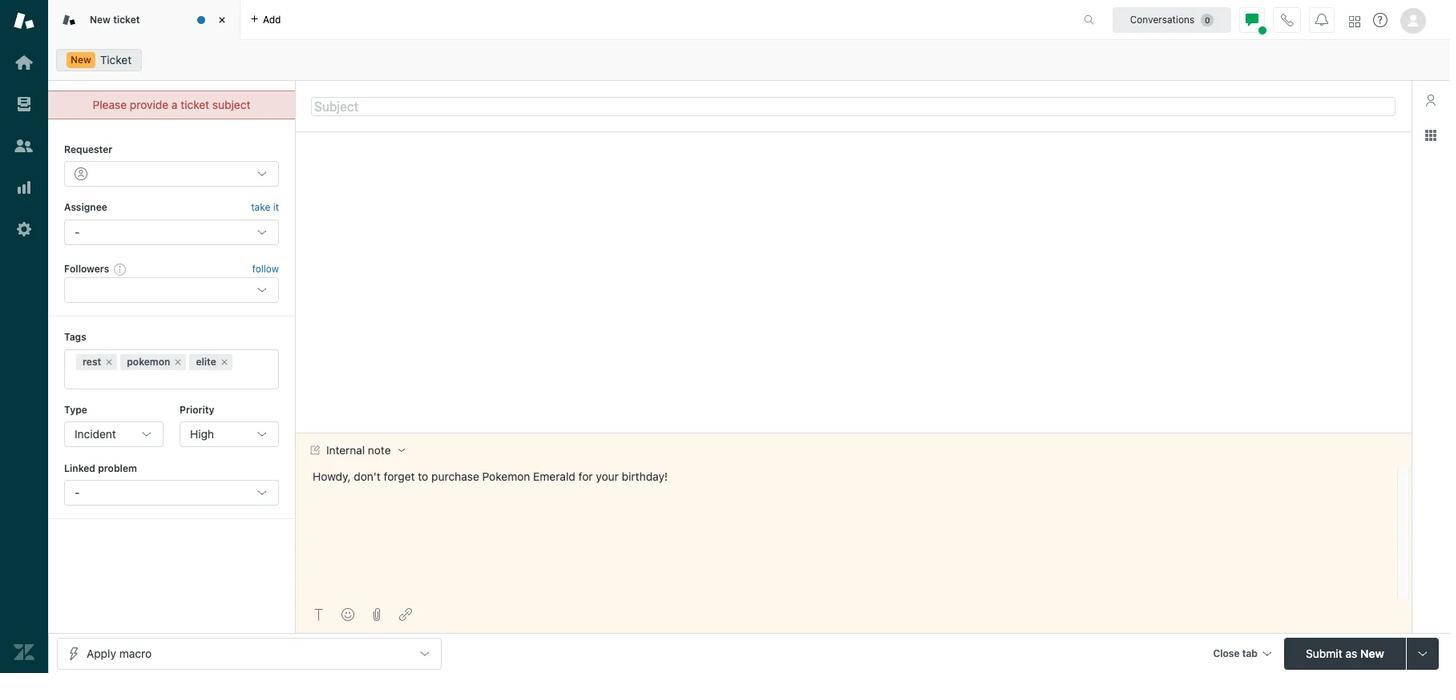 Task type: vqa. For each thing, say whether or not it's contained in the screenshot.
Example
no



Task type: describe. For each thing, give the bounding box(es) containing it.
subject
[[212, 98, 250, 111]]

please
[[93, 98, 127, 111]]

rest
[[83, 356, 101, 368]]

to
[[418, 470, 428, 483]]

Internal note composer Draft mode text field
[[303, 467, 1392, 501]]

howdy,
[[313, 470, 351, 483]]

new for new
[[71, 54, 91, 66]]

forget
[[384, 470, 415, 483]]

add button
[[240, 0, 291, 39]]

close
[[1213, 647, 1240, 659]]

follow
[[252, 263, 279, 275]]

apply
[[87, 646, 116, 660]]

close image
[[214, 12, 230, 28]]

main element
[[0, 0, 48, 673]]

remove image
[[104, 357, 114, 367]]

assignee
[[64, 202, 107, 214]]

customer context image
[[1424, 94, 1437, 107]]

linked problem element
[[64, 480, 279, 506]]

zendesk image
[[14, 642, 34, 663]]

assignee element
[[64, 219, 279, 245]]

get help image
[[1373, 13, 1388, 27]]

1 horizontal spatial ticket
[[181, 98, 209, 111]]

ticket
[[100, 53, 132, 67]]

take
[[251, 202, 270, 214]]

new ticket tab
[[48, 0, 240, 40]]

insert emojis image
[[341, 608, 354, 621]]

format text image
[[313, 608, 325, 621]]

submit
[[1306, 646, 1342, 660]]

remove image for pokemon
[[173, 357, 183, 367]]

problem
[[98, 462, 137, 474]]

don't
[[354, 470, 381, 483]]

info on adding followers image
[[114, 263, 127, 276]]

Subject field
[[311, 97, 1396, 116]]

internal
[[326, 444, 365, 457]]

Followers field
[[76, 282, 244, 298]]

ticket inside tab
[[113, 13, 140, 25]]

- for assignee
[[75, 225, 80, 239]]

please provide a ticket subject
[[93, 98, 250, 111]]

tags
[[64, 331, 86, 343]]

secondary element
[[48, 44, 1450, 76]]

- for linked problem
[[75, 486, 80, 500]]

take it
[[251, 202, 279, 214]]

follow button
[[252, 262, 279, 277]]

emerald
[[533, 470, 575, 483]]

admin image
[[14, 219, 34, 240]]



Task type: locate. For each thing, give the bounding box(es) containing it.
priority
[[180, 404, 214, 416]]

new up the ticket
[[90, 13, 111, 25]]

conversations
[[1130, 13, 1195, 25]]

ticket right a
[[181, 98, 209, 111]]

elite
[[196, 356, 216, 368]]

tab
[[1242, 647, 1258, 659]]

conversations button
[[1113, 7, 1231, 32]]

requester
[[64, 143, 113, 156]]

type
[[64, 404, 87, 416]]

button displays agent's chat status as online. image
[[1246, 13, 1258, 26]]

pokemon
[[482, 470, 530, 483]]

2 - from the top
[[75, 486, 80, 500]]

submit as new
[[1306, 646, 1384, 660]]

reporting image
[[14, 177, 34, 198]]

1 vertical spatial ticket
[[181, 98, 209, 111]]

for
[[578, 470, 593, 483]]

-
[[75, 225, 80, 239], [75, 486, 80, 500]]

remove image for elite
[[219, 357, 229, 367]]

ticket
[[113, 13, 140, 25], [181, 98, 209, 111]]

followers
[[64, 263, 109, 275]]

ticket up the ticket
[[113, 13, 140, 25]]

new for new ticket
[[90, 13, 111, 25]]

1 horizontal spatial remove image
[[219, 357, 229, 367]]

- down the linked at the left of page
[[75, 486, 80, 500]]

howdy, don't forget to purchase pokemon emerald for your birthday!
[[310, 470, 668, 483]]

get started image
[[14, 52, 34, 73]]

1 vertical spatial -
[[75, 486, 80, 500]]

new ticket
[[90, 13, 140, 25]]

new
[[90, 13, 111, 25], [71, 54, 91, 66], [1360, 646, 1384, 660]]

new inside secondary element
[[71, 54, 91, 66]]

linked
[[64, 462, 95, 474]]

close tab
[[1213, 647, 1258, 659]]

incident
[[75, 427, 116, 441]]

add attachment image
[[370, 608, 383, 621]]

high
[[190, 427, 214, 441]]

add link (cmd k) image
[[399, 608, 412, 621]]

new right as
[[1360, 646, 1384, 660]]

linked problem
[[64, 462, 137, 474]]

new left the ticket
[[71, 54, 91, 66]]

- down assignee
[[75, 225, 80, 239]]

0 horizontal spatial ticket
[[113, 13, 140, 25]]

zendesk support image
[[14, 10, 34, 31]]

incident button
[[64, 422, 164, 447]]

1 remove image from the left
[[173, 357, 183, 367]]

purchase
[[431, 470, 479, 483]]

0 horizontal spatial remove image
[[173, 357, 183, 367]]

notifications image
[[1315, 13, 1328, 26]]

apps image
[[1424, 129, 1437, 142]]

zendesk products image
[[1349, 16, 1360, 27]]

minimize composer image
[[847, 426, 860, 439]]

remove image left elite on the bottom left
[[173, 357, 183, 367]]

internal note button
[[296, 434, 418, 467]]

provide
[[130, 98, 168, 111]]

remove image right elite on the bottom left
[[219, 357, 229, 367]]

0 vertical spatial new
[[90, 13, 111, 25]]

add
[[263, 13, 281, 25]]

2 remove image from the left
[[219, 357, 229, 367]]

a
[[171, 98, 178, 111]]

your
[[596, 470, 619, 483]]

1 - from the top
[[75, 225, 80, 239]]

new inside tab
[[90, 13, 111, 25]]

birthday!
[[622, 470, 668, 483]]

tabs tab list
[[48, 0, 1067, 40]]

remove image
[[173, 357, 183, 367], [219, 357, 229, 367]]

take it button
[[251, 200, 279, 216]]

requester element
[[64, 161, 279, 187]]

0 vertical spatial -
[[75, 225, 80, 239]]

pokemon
[[127, 356, 170, 368]]

views image
[[14, 94, 34, 115]]

- inside assignee element
[[75, 225, 80, 239]]

0 vertical spatial ticket
[[113, 13, 140, 25]]

internal note
[[326, 444, 391, 457]]

apply macro
[[87, 646, 152, 660]]

as
[[1345, 646, 1357, 660]]

- inside linked problem element
[[75, 486, 80, 500]]

displays possible ticket submission types image
[[1416, 647, 1429, 660]]

macro
[[119, 646, 152, 660]]

1 vertical spatial new
[[71, 54, 91, 66]]

followers element
[[64, 277, 279, 303]]

note
[[368, 444, 391, 457]]

close tab button
[[1206, 638, 1278, 672]]

customers image
[[14, 135, 34, 156]]

2 vertical spatial new
[[1360, 646, 1384, 660]]

it
[[273, 202, 279, 214]]

high button
[[180, 422, 279, 447]]



